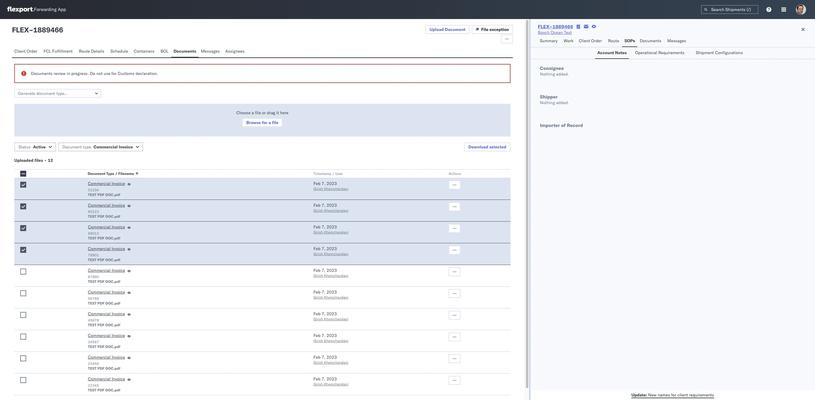 Task type: vqa. For each thing, say whether or not it's contained in the screenshot.
| 1 filter applied Filtered by:
no



Task type: describe. For each thing, give the bounding box(es) containing it.
1 / from the left
[[115, 171, 118, 176]]

flex
[[12, 25, 29, 34]]

requirements
[[658, 50, 685, 55]]

document type commercial invoice
[[62, 144, 133, 150]]

test pdf doc.pdf for 01234
[[88, 193, 120, 197]]

0 horizontal spatial documents button
[[171, 46, 199, 57]]

bol button
[[158, 46, 171, 57]]

girish for 89012
[[313, 230, 323, 235]]

a inside button
[[269, 120, 271, 125]]

status active
[[18, 144, 46, 150]]

test for 78901
[[88, 258, 97, 262]]

choose
[[236, 110, 251, 116]]

flex-
[[538, 24, 553, 29]]

new
[[648, 393, 657, 398]]

operational requirements
[[635, 50, 685, 55]]

test pdf doc.pdf for 23456
[[88, 367, 120, 371]]

document for document type / filename
[[88, 171, 106, 176]]

test pdf doc.pdf for 90123
[[88, 214, 120, 219]]

2023 for 23456
[[327, 355, 337, 360]]

schedule button
[[108, 46, 131, 57]]

doc.pdf for 56789
[[105, 301, 120, 306]]

flexport. image
[[7, 7, 34, 13]]

not
[[96, 71, 103, 76]]

forwarding app
[[34, 7, 66, 12]]

feb for 78901
[[313, 246, 321, 252]]

work button
[[561, 35, 577, 47]]

7, for 34567
[[322, 333, 326, 339]]

feb for 67890
[[313, 268, 321, 273]]

notes
[[615, 50, 627, 55]]

khemchandani for 01234
[[324, 187, 348, 191]]

in
[[67, 71, 70, 76]]

1 horizontal spatial messages
[[667, 38, 686, 43]]

56789
[[88, 297, 99, 301]]

2023 for 90123
[[327, 203, 337, 208]]

choose a file or drag it here
[[236, 110, 288, 116]]

test pdf doc.pdf for 78901
[[88, 258, 120, 262]]

download selected
[[468, 144, 506, 150]]

feb for 12345
[[313, 377, 321, 382]]

operational requirements button
[[633, 47, 690, 59]]

added. for shipper
[[556, 100, 569, 105]]

assignees button
[[223, 46, 248, 57]]

feb 7, 2023 girish khemchandani for 01234
[[313, 181, 348, 191]]

feb 7, 2023 girish khemchandani for 89012
[[313, 224, 348, 235]]

containers
[[134, 49, 154, 54]]

1 horizontal spatial 1889466
[[553, 24, 573, 29]]

nothing for consignee
[[540, 71, 555, 77]]

pdf for 89012
[[97, 236, 105, 241]]

invoice for 34567
[[112, 333, 125, 339]]

test pdf doc.pdf for 56789
[[88, 301, 120, 306]]

drag
[[267, 110, 275, 116]]

feb 7, 2023 girish khemchandani for 23456
[[313, 355, 348, 365]]

commercial for 12345
[[88, 377, 111, 382]]

operational
[[635, 50, 657, 55]]

invoice for 56789
[[112, 290, 125, 295]]

commercial for 67890
[[88, 268, 111, 273]]

route for route
[[608, 38, 619, 43]]

pdf for 45678
[[97, 323, 105, 328]]

sops
[[625, 38, 635, 43]]

feb 7, 2023 girish khemchandani for 12345
[[313, 377, 348, 387]]

route button
[[606, 35, 622, 47]]

pdf for 12345
[[97, 388, 105, 393]]

browse for a file
[[246, 120, 279, 125]]

doc.pdf for 23456
[[105, 367, 120, 371]]

commercial invoice for 45678
[[88, 311, 125, 317]]

girish for 56789
[[313, 295, 323, 300]]

girish for 01234
[[313, 187, 323, 191]]

78901
[[88, 253, 99, 258]]

upload document
[[430, 27, 465, 32]]

timestamp
[[313, 171, 331, 176]]

feb for 90123
[[313, 203, 321, 208]]

commercial for 56789
[[88, 290, 111, 295]]

consignee nothing added.
[[540, 65, 569, 77]]

configurations
[[715, 50, 743, 55]]

-
[[29, 25, 33, 34]]

app
[[58, 7, 66, 12]]

importer
[[540, 122, 560, 128]]

type
[[83, 144, 91, 150]]

names
[[658, 393, 670, 398]]

12345
[[88, 383, 99, 388]]

filename
[[118, 171, 134, 176]]

documents for documents review in progress. do not use for customs declaration.
[[31, 71, 52, 76]]

work
[[564, 38, 574, 43]]

commercial for 01234
[[88, 181, 111, 186]]

flex-1889466 link
[[538, 24, 573, 29]]

7, for 23456
[[322, 355, 326, 360]]

file inside button
[[272, 120, 279, 125]]

shipment
[[696, 50, 714, 55]]

shipper nothing added.
[[540, 94, 569, 105]]

shipment configurations
[[696, 50, 743, 55]]

of
[[561, 122, 566, 128]]

commercial invoice link for 90123
[[88, 202, 125, 210]]

1 horizontal spatial documents button
[[638, 35, 665, 47]]

0 horizontal spatial client
[[14, 49, 26, 54]]

pdf for 67890
[[97, 280, 105, 284]]

requirements
[[689, 393, 714, 398]]

girish for 34567
[[313, 339, 323, 343]]

file exception
[[481, 27, 509, 32]]

for inside button
[[262, 120, 268, 125]]

ocean
[[551, 30, 563, 35]]

nothing for shipper
[[540, 100, 555, 105]]

2 vertical spatial for
[[671, 393, 676, 398]]

Generate document type... text field
[[14, 89, 101, 98]]

pdf for 78901
[[97, 258, 105, 262]]

timestamp / user button
[[312, 170, 437, 176]]

0 horizontal spatial messages button
[[199, 46, 223, 57]]

commercial invoice link for 45678
[[88, 311, 125, 318]]

document inside upload document button
[[445, 27, 465, 32]]

route details
[[79, 49, 104, 54]]

it
[[276, 110, 279, 116]]

account notes
[[597, 50, 627, 55]]

feb 7, 2023 girish khemchandani for 90123
[[313, 203, 348, 213]]

90123
[[88, 210, 99, 214]]

23456
[[88, 362, 99, 366]]

here
[[280, 110, 288, 116]]

test for 01234
[[88, 193, 97, 197]]

account notes button
[[595, 47, 629, 59]]

browse for a file button
[[242, 118, 283, 127]]

summary
[[540, 38, 558, 43]]

actions
[[449, 171, 461, 176]]

bosch ocean test link
[[538, 29, 572, 35]]

7, for 12345
[[322, 377, 326, 382]]

khemchandani for 89012
[[324, 230, 348, 235]]

commercial invoice link for 12345
[[88, 376, 125, 383]]

45678
[[88, 318, 99, 323]]

doc.pdf for 67890
[[105, 280, 120, 284]]

girish for 23456
[[313, 361, 323, 365]]

feb for 89012
[[313, 224, 321, 230]]

status
[[18, 144, 31, 150]]

schedule
[[110, 49, 128, 54]]

test for 56789
[[88, 301, 97, 306]]

2023 for 89012
[[327, 224, 337, 230]]

girish for 12345
[[313, 382, 323, 387]]

do
[[90, 71, 95, 76]]

khemchandani for 45678
[[324, 317, 348, 322]]

khemchandani for 12345
[[324, 382, 348, 387]]

2023 for 67890
[[327, 268, 337, 273]]

progress.
[[71, 71, 89, 76]]

feb 7, 2023 girish khemchandani for 56789
[[313, 290, 348, 300]]

girish for 90123
[[313, 208, 323, 213]]

test
[[564, 30, 572, 35]]

doc.pdf for 45678
[[105, 323, 120, 328]]

fcl fulfillment
[[44, 49, 73, 54]]

test for 34567
[[88, 345, 97, 349]]

khemchandani for 78901
[[324, 252, 348, 256]]

test for 45678
[[88, 323, 97, 328]]

document type / filename
[[88, 171, 134, 176]]

01234
[[88, 188, 99, 192]]

file
[[481, 27, 489, 32]]

0 horizontal spatial messages
[[201, 49, 220, 54]]

declaration.
[[136, 71, 158, 76]]

doc.pdf for 01234
[[105, 193, 120, 197]]

commercial right type at the left
[[94, 144, 118, 150]]

∙
[[44, 158, 47, 163]]

invoice for 67890
[[112, 268, 125, 273]]

test for 23456
[[88, 367, 97, 371]]

test for 89012
[[88, 236, 97, 241]]

type
[[106, 171, 114, 176]]

invoice for 23456
[[112, 355, 125, 360]]

or
[[262, 110, 266, 116]]



Task type: locate. For each thing, give the bounding box(es) containing it.
9 feb from the top
[[313, 355, 321, 360]]

0 vertical spatial a
[[252, 110, 254, 116]]

girish for 78901
[[313, 252, 323, 256]]

route inside button
[[79, 49, 90, 54]]

commercial invoice up 45678
[[88, 311, 125, 317]]

download
[[468, 144, 488, 150]]

timestamp / user
[[313, 171, 343, 176]]

test pdf doc.pdf down 12345
[[88, 388, 120, 393]]

test down 90123
[[88, 214, 97, 219]]

1 horizontal spatial /
[[332, 171, 335, 176]]

3 test pdf doc.pdf from the top
[[88, 236, 120, 241]]

documents review in progress. do not use for customs declaration.
[[31, 71, 158, 76]]

0 vertical spatial order
[[591, 38, 602, 43]]

test down 45678
[[88, 323, 97, 328]]

flex-1889466
[[538, 24, 573, 29]]

commercial invoice link down 90123
[[88, 224, 125, 231]]

documents left review on the left top of page
[[31, 71, 52, 76]]

2 vertical spatial document
[[88, 171, 106, 176]]

4 feb 7, 2023 girish khemchandani from the top
[[313, 246, 348, 256]]

7, for 01234
[[322, 181, 326, 186]]

importer of record
[[540, 122, 583, 128]]

2 / from the left
[[332, 171, 335, 176]]

document right upload
[[445, 27, 465, 32]]

commercial invoice link down 34567
[[88, 355, 125, 362]]

messages button up requirements
[[665, 35, 689, 47]]

file left or
[[255, 110, 261, 116]]

commercial invoice link for 67890
[[88, 268, 125, 275]]

commercial up 34567
[[88, 333, 111, 339]]

2 horizontal spatial document
[[445, 27, 465, 32]]

3 girish from the top
[[313, 230, 323, 235]]

2 commercial invoice link from the top
[[88, 202, 125, 210]]

commercial for 89012
[[88, 224, 111, 230]]

client order button left fcl
[[12, 46, 41, 57]]

9 khemchandani from the top
[[324, 361, 348, 365]]

3 feb 7, 2023 girish khemchandani from the top
[[313, 224, 348, 235]]

added. for consignee
[[556, 71, 569, 77]]

order left fcl
[[27, 49, 37, 54]]

1889466 down forwarding app
[[33, 25, 63, 34]]

girish for 45678
[[313, 317, 323, 322]]

a right choose
[[252, 110, 254, 116]]

assignees
[[225, 49, 245, 54]]

0 horizontal spatial file
[[255, 110, 261, 116]]

1 nothing from the top
[[540, 71, 555, 77]]

2 feb from the top
[[313, 203, 321, 208]]

10 khemchandani from the top
[[324, 382, 348, 387]]

commercial invoice for 78901
[[88, 246, 125, 252]]

4 test pdf doc.pdf from the top
[[88, 258, 120, 262]]

commercial invoice up 23456
[[88, 355, 125, 360]]

document left type at the left
[[62, 144, 82, 150]]

10 2023 from the top
[[327, 377, 337, 382]]

4 feb from the top
[[313, 246, 321, 252]]

upload document button
[[425, 25, 470, 34]]

3 khemchandani from the top
[[324, 230, 348, 235]]

8 feb from the top
[[313, 333, 321, 339]]

commercial invoice for 90123
[[88, 203, 125, 208]]

document
[[445, 27, 465, 32], [62, 144, 82, 150], [88, 171, 106, 176]]

doc.pdf for 12345
[[105, 388, 120, 393]]

0 vertical spatial route
[[608, 38, 619, 43]]

commercial invoice up 90123
[[88, 203, 125, 208]]

test pdf doc.pdf down 90123
[[88, 214, 120, 219]]

10 test from the top
[[88, 388, 97, 393]]

khemchandani for 34567
[[324, 339, 348, 343]]

7 feb 7, 2023 girish khemchandani from the top
[[313, 311, 348, 322]]

commercial up 56789
[[88, 290, 111, 295]]

messages
[[667, 38, 686, 43], [201, 49, 220, 54]]

2 2023 from the top
[[327, 203, 337, 208]]

6 feb from the top
[[313, 290, 321, 295]]

4 commercial invoice link from the top
[[88, 246, 125, 253]]

commercial invoice link for 56789
[[88, 289, 125, 297]]

1 horizontal spatial file
[[272, 120, 279, 125]]

added. inside shipper nothing added.
[[556, 100, 569, 105]]

commercial invoice for 56789
[[88, 290, 125, 295]]

added. inside consignee nothing added.
[[556, 71, 569, 77]]

added. down consignee
[[556, 71, 569, 77]]

khemchandani
[[324, 187, 348, 191], [324, 208, 348, 213], [324, 230, 348, 235], [324, 252, 348, 256], [324, 274, 348, 278], [324, 295, 348, 300], [324, 317, 348, 322], [324, 339, 348, 343], [324, 361, 348, 365], [324, 382, 348, 387]]

7, for 45678
[[322, 311, 326, 317]]

pdf down 56789
[[97, 301, 105, 306]]

/ right type
[[115, 171, 118, 176]]

pdf down 34567
[[97, 345, 105, 349]]

3 2023 from the top
[[327, 224, 337, 230]]

6 commercial invoice link from the top
[[88, 289, 125, 297]]

upload
[[430, 27, 444, 32]]

1 vertical spatial route
[[79, 49, 90, 54]]

commercial invoice up 56789
[[88, 290, 125, 295]]

for
[[111, 71, 117, 76], [262, 120, 268, 125], [671, 393, 676, 398]]

0 vertical spatial messages
[[667, 38, 686, 43]]

5 commercial invoice link from the top
[[88, 268, 125, 275]]

10 feb from the top
[[313, 377, 321, 382]]

doc.pdf for 90123
[[105, 214, 120, 219]]

/ left user
[[332, 171, 335, 176]]

route details button
[[76, 46, 108, 57]]

documents button up operational
[[638, 35, 665, 47]]

route inside button
[[608, 38, 619, 43]]

6 2023 from the top
[[327, 290, 337, 295]]

test pdf doc.pdf down 67890
[[88, 280, 120, 284]]

pdf down 45678
[[97, 323, 105, 328]]

pdf down 78901
[[97, 258, 105, 262]]

5 test from the top
[[88, 280, 97, 284]]

4 2023 from the top
[[327, 246, 337, 252]]

test pdf doc.pdf down 56789
[[88, 301, 120, 306]]

7 commercial invoice from the top
[[88, 311, 125, 317]]

8 2023 from the top
[[327, 333, 337, 339]]

update: new names for client requirements
[[632, 393, 714, 398]]

documents button right 'bol'
[[171, 46, 199, 57]]

consignee
[[540, 65, 564, 71]]

3 7, from the top
[[322, 224, 326, 230]]

test pdf doc.pdf down 78901
[[88, 258, 120, 262]]

6 pdf from the top
[[97, 301, 105, 306]]

7 7, from the top
[[322, 311, 326, 317]]

messages left assignees
[[201, 49, 220, 54]]

3 feb from the top
[[313, 224, 321, 230]]

commercial up 90123
[[88, 203, 111, 208]]

1889466 up test
[[553, 24, 573, 29]]

commercial for 45678
[[88, 311, 111, 317]]

commercial up 67890
[[88, 268, 111, 273]]

khemchandani for 23456
[[324, 361, 348, 365]]

2 girish from the top
[[313, 208, 323, 213]]

commercial invoice link for 23456
[[88, 355, 125, 362]]

9 test from the top
[[88, 367, 97, 371]]

added. down 'shipper'
[[556, 100, 569, 105]]

7, for 56789
[[322, 290, 326, 295]]

7 test from the top
[[88, 323, 97, 328]]

sops button
[[622, 35, 638, 47]]

1 horizontal spatial client
[[579, 38, 590, 43]]

1 vertical spatial nothing
[[540, 100, 555, 105]]

khemchandani for 67890
[[324, 274, 348, 278]]

0 horizontal spatial documents
[[31, 71, 52, 76]]

girish
[[313, 187, 323, 191], [313, 208, 323, 213], [313, 230, 323, 235], [313, 252, 323, 256], [313, 274, 323, 278], [313, 295, 323, 300], [313, 317, 323, 322], [313, 339, 323, 343], [313, 361, 323, 365], [313, 382, 323, 387]]

5 feb 7, 2023 girish khemchandani from the top
[[313, 268, 348, 278]]

active
[[33, 144, 46, 150]]

0 horizontal spatial document
[[62, 144, 82, 150]]

pdf down 89012
[[97, 236, 105, 241]]

feb 7, 2023 girish khemchandani
[[313, 181, 348, 191], [313, 203, 348, 213], [313, 224, 348, 235], [313, 246, 348, 256], [313, 268, 348, 278], [313, 290, 348, 300], [313, 311, 348, 322], [313, 333, 348, 343], [313, 355, 348, 365], [313, 377, 348, 387]]

9 girish from the top
[[313, 361, 323, 365]]

test down 23456
[[88, 367, 97, 371]]

0 vertical spatial client order
[[579, 38, 602, 43]]

feb 7, 2023 girish khemchandani for 34567
[[313, 333, 348, 343]]

commercial invoice link down type
[[88, 181, 125, 188]]

bol
[[161, 49, 169, 54]]

exception
[[490, 27, 509, 32]]

/
[[115, 171, 118, 176], [332, 171, 335, 176]]

5 pdf from the top
[[97, 280, 105, 284]]

commercial invoice up 12345
[[88, 377, 125, 382]]

8 commercial invoice link from the top
[[88, 333, 125, 340]]

route up 'account notes'
[[608, 38, 619, 43]]

order up account
[[591, 38, 602, 43]]

1 commercial invoice link from the top
[[88, 181, 125, 188]]

feb
[[313, 181, 321, 186], [313, 203, 321, 208], [313, 224, 321, 230], [313, 246, 321, 252], [313, 268, 321, 273], [313, 290, 321, 295], [313, 311, 321, 317], [313, 333, 321, 339], [313, 355, 321, 360], [313, 377, 321, 382]]

route left the "details"
[[79, 49, 90, 54]]

0 vertical spatial nothing
[[540, 71, 555, 77]]

documents right the bol button at the top left
[[174, 49, 196, 54]]

client down flex
[[14, 49, 26, 54]]

files
[[34, 158, 43, 163]]

pdf down 23456
[[97, 367, 105, 371]]

route for route details
[[79, 49, 90, 54]]

test for 90123
[[88, 214, 97, 219]]

test down 67890
[[88, 280, 97, 284]]

10 pdf from the top
[[97, 388, 105, 393]]

1 horizontal spatial order
[[591, 38, 602, 43]]

1 horizontal spatial a
[[269, 120, 271, 125]]

1 vertical spatial added.
[[556, 100, 569, 105]]

1 commercial invoice from the top
[[88, 181, 125, 186]]

commercial up 12345
[[88, 377, 111, 382]]

test pdf doc.pdf down 45678
[[88, 323, 120, 328]]

6 test pdf doc.pdf from the top
[[88, 301, 120, 306]]

commercial invoice link down 23456
[[88, 376, 125, 383]]

client order for left client order button
[[14, 49, 37, 54]]

customs
[[118, 71, 134, 76]]

commercial invoice link down 78901
[[88, 268, 125, 275]]

commercial up 89012
[[88, 224, 111, 230]]

test pdf doc.pdf
[[88, 193, 120, 197], [88, 214, 120, 219], [88, 236, 120, 241], [88, 258, 120, 262], [88, 280, 120, 284], [88, 301, 120, 306], [88, 323, 120, 328], [88, 345, 120, 349], [88, 367, 120, 371], [88, 388, 120, 393]]

0 vertical spatial documents
[[640, 38, 662, 43]]

a
[[252, 110, 254, 116], [269, 120, 271, 125]]

for down or
[[262, 120, 268, 125]]

0 horizontal spatial for
[[111, 71, 117, 76]]

1 horizontal spatial route
[[608, 38, 619, 43]]

10 doc.pdf from the top
[[105, 388, 120, 393]]

1 vertical spatial for
[[262, 120, 268, 125]]

khemchandani for 56789
[[324, 295, 348, 300]]

3 commercial invoice from the top
[[88, 224, 125, 230]]

doc.pdf for 89012
[[105, 236, 120, 241]]

client order
[[579, 38, 602, 43], [14, 49, 37, 54]]

commercial up 45678
[[88, 311, 111, 317]]

pdf for 23456
[[97, 367, 105, 371]]

commercial invoice link down 45678
[[88, 333, 125, 340]]

shipment configurations button
[[694, 47, 748, 59]]

pdf down 67890
[[97, 280, 105, 284]]

2023 for 34567
[[327, 333, 337, 339]]

feb 7, 2023 girish khemchandani for 78901
[[313, 246, 348, 256]]

2 test from the top
[[88, 214, 97, 219]]

pdf down 12345
[[97, 388, 105, 393]]

None checkbox
[[20, 171, 26, 177], [20, 269, 26, 275], [20, 291, 26, 297], [20, 356, 26, 362], [20, 378, 26, 383], [20, 171, 26, 177], [20, 269, 26, 275], [20, 291, 26, 297], [20, 356, 26, 362], [20, 378, 26, 383]]

for left client
[[671, 393, 676, 398]]

10 commercial invoice from the top
[[88, 377, 125, 382]]

commercial up 01234
[[88, 181, 111, 186]]

3 commercial invoice link from the top
[[88, 224, 125, 231]]

commercial invoice
[[88, 181, 125, 186], [88, 203, 125, 208], [88, 224, 125, 230], [88, 246, 125, 252], [88, 268, 125, 273], [88, 290, 125, 295], [88, 311, 125, 317], [88, 333, 125, 339], [88, 355, 125, 360], [88, 377, 125, 382]]

4 7, from the top
[[322, 246, 326, 252]]

5 doc.pdf from the top
[[105, 280, 120, 284]]

commercial invoice up 34567
[[88, 333, 125, 339]]

7, for 89012
[[322, 224, 326, 230]]

test down 12345
[[88, 388, 97, 393]]

6 test from the top
[[88, 301, 97, 306]]

pdf down 90123
[[97, 214, 105, 219]]

9 test pdf doc.pdf from the top
[[88, 367, 120, 371]]

2023 for 78901
[[327, 246, 337, 252]]

commercial invoice link for 78901
[[88, 246, 125, 253]]

8 7, from the top
[[322, 333, 326, 339]]

None checkbox
[[20, 182, 26, 188], [20, 204, 26, 210], [20, 225, 26, 231], [20, 247, 26, 253], [20, 312, 26, 318], [20, 334, 26, 340], [20, 182, 26, 188], [20, 204, 26, 210], [20, 225, 26, 231], [20, 247, 26, 253], [20, 312, 26, 318], [20, 334, 26, 340]]

1 vertical spatial document
[[62, 144, 82, 150]]

7 khemchandani from the top
[[324, 317, 348, 322]]

5 7, from the top
[[322, 268, 326, 273]]

1 horizontal spatial document
[[88, 171, 106, 176]]

feb 7, 2023 girish khemchandani for 67890
[[313, 268, 348, 278]]

details
[[91, 49, 104, 54]]

1 horizontal spatial messages button
[[665, 35, 689, 47]]

pdf
[[97, 193, 105, 197], [97, 214, 105, 219], [97, 236, 105, 241], [97, 258, 105, 262], [97, 280, 105, 284], [97, 301, 105, 306], [97, 323, 105, 328], [97, 345, 105, 349], [97, 367, 105, 371], [97, 388, 105, 393]]

Search Shipments (/) text field
[[701, 5, 759, 14]]

10 feb 7, 2023 girish khemchandani from the top
[[313, 377, 348, 387]]

1 vertical spatial a
[[269, 120, 271, 125]]

0 horizontal spatial 1889466
[[33, 25, 63, 34]]

1 khemchandani from the top
[[324, 187, 348, 191]]

2 nothing from the top
[[540, 100, 555, 105]]

8 doc.pdf from the top
[[105, 345, 120, 349]]

5 girish from the top
[[313, 274, 323, 278]]

67890
[[88, 275, 99, 279]]

commercial for 34567
[[88, 333, 111, 339]]

2 added. from the top
[[556, 100, 569, 105]]

2 vertical spatial documents
[[31, 71, 52, 76]]

0 vertical spatial document
[[445, 27, 465, 32]]

test pdf doc.pdf down 23456
[[88, 367, 120, 371]]

1 horizontal spatial client order button
[[577, 35, 606, 47]]

download selected button
[[464, 143, 511, 152]]

client order left fcl
[[14, 49, 37, 54]]

4 girish from the top
[[313, 252, 323, 256]]

for right the 'use'
[[111, 71, 117, 76]]

commercial invoice up 78901
[[88, 246, 125, 252]]

file
[[255, 110, 261, 116], [272, 120, 279, 125]]

0 vertical spatial file
[[255, 110, 261, 116]]

1 vertical spatial client order
[[14, 49, 37, 54]]

9 doc.pdf from the top
[[105, 367, 120, 371]]

9 2023 from the top
[[327, 355, 337, 360]]

0 horizontal spatial /
[[115, 171, 118, 176]]

2 horizontal spatial for
[[671, 393, 676, 398]]

7 doc.pdf from the top
[[105, 323, 120, 328]]

9 pdf from the top
[[97, 367, 105, 371]]

messages up requirements
[[667, 38, 686, 43]]

pdf down 01234
[[97, 193, 105, 197]]

1 feb from the top
[[313, 181, 321, 186]]

0 vertical spatial added.
[[556, 71, 569, 77]]

client order button up account
[[577, 35, 606, 47]]

summary button
[[538, 35, 561, 47]]

feb 7, 2023 girish khemchandani for 45678
[[313, 311, 348, 322]]

document left type
[[88, 171, 106, 176]]

forwarding
[[34, 7, 57, 12]]

a down drag
[[269, 120, 271, 125]]

nothing inside consignee nothing added.
[[540, 71, 555, 77]]

0 horizontal spatial order
[[27, 49, 37, 54]]

0 horizontal spatial client order
[[14, 49, 37, 54]]

update:
[[632, 393, 647, 398]]

commercial invoice down type
[[88, 181, 125, 186]]

client order up account
[[579, 38, 602, 43]]

34567
[[88, 340, 99, 344]]

3 pdf from the top
[[97, 236, 105, 241]]

commercial invoice link for 34567
[[88, 333, 125, 340]]

documents up operational
[[640, 38, 662, 43]]

record
[[567, 122, 583, 128]]

0 horizontal spatial a
[[252, 110, 254, 116]]

commercial invoice up 67890
[[88, 268, 125, 273]]

9 7, from the top
[[322, 355, 326, 360]]

fcl fulfillment button
[[41, 46, 76, 57]]

test down 56789
[[88, 301, 97, 306]]

1 vertical spatial documents
[[174, 49, 196, 54]]

file down it
[[272, 120, 279, 125]]

browse
[[246, 120, 261, 125]]

0 horizontal spatial client order button
[[12, 46, 41, 57]]

10 7, from the top
[[322, 377, 326, 382]]

feb for 45678
[[313, 311, 321, 317]]

client order for the right client order button
[[579, 38, 602, 43]]

messages button left assignees
[[199, 46, 223, 57]]

1 pdf from the top
[[97, 193, 105, 197]]

test down 78901
[[88, 258, 97, 262]]

10 test pdf doc.pdf from the top
[[88, 388, 120, 393]]

uploaded files ∙ 12
[[14, 158, 53, 163]]

nothing inside shipper nothing added.
[[540, 100, 555, 105]]

4 khemchandani from the top
[[324, 252, 348, 256]]

test pdf doc.pdf down 34567
[[88, 345, 120, 349]]

pdf for 90123
[[97, 214, 105, 219]]

7 pdf from the top
[[97, 323, 105, 328]]

commercial for 23456
[[88, 355, 111, 360]]

commercial up 23456
[[88, 355, 111, 360]]

1 test pdf doc.pdf from the top
[[88, 193, 120, 197]]

commercial invoice link down 01234
[[88, 202, 125, 210]]

commercial for 90123
[[88, 203, 111, 208]]

commercial invoice for 23456
[[88, 355, 125, 360]]

8 feb 7, 2023 girish khemchandani from the top
[[313, 333, 348, 343]]

commercial invoice link down 56789
[[88, 311, 125, 318]]

feb for 56789
[[313, 290, 321, 295]]

girish for 67890
[[313, 274, 323, 278]]

2023 for 01234
[[327, 181, 337, 186]]

khemchandani for 90123
[[324, 208, 348, 213]]

test down 89012
[[88, 236, 97, 241]]

6 khemchandani from the top
[[324, 295, 348, 300]]

2 7, from the top
[[322, 203, 326, 208]]

8 test from the top
[[88, 345, 97, 349]]

commercial invoice for 89012
[[88, 224, 125, 230]]

commercial invoice link for 89012
[[88, 224, 125, 231]]

1 vertical spatial order
[[27, 49, 37, 54]]

bosch ocean test
[[538, 30, 572, 35]]

6 girish from the top
[[313, 295, 323, 300]]

8 khemchandani from the top
[[324, 339, 348, 343]]

commercial invoice link down 67890
[[88, 289, 125, 297]]

1 horizontal spatial for
[[262, 120, 268, 125]]

doc.pdf for 34567
[[105, 345, 120, 349]]

review
[[54, 71, 66, 76]]

commercial invoice link down 89012
[[88, 246, 125, 253]]

order
[[591, 38, 602, 43], [27, 49, 37, 54]]

1 vertical spatial file
[[272, 120, 279, 125]]

7 girish from the top
[[313, 317, 323, 322]]

0 horizontal spatial route
[[79, 49, 90, 54]]

fcl
[[44, 49, 51, 54]]

account
[[597, 50, 614, 55]]

invoice
[[119, 144, 133, 150], [112, 181, 125, 186], [112, 203, 125, 208], [112, 224, 125, 230], [112, 246, 125, 252], [112, 268, 125, 273], [112, 290, 125, 295], [112, 311, 125, 317], [112, 333, 125, 339], [112, 355, 125, 360], [112, 377, 125, 382]]

1 vertical spatial messages
[[201, 49, 220, 54]]

uploaded
[[14, 158, 33, 163]]

test pdf doc.pdf for 34567
[[88, 345, 120, 349]]

commercial invoice link for 01234
[[88, 181, 125, 188]]

pdf for 56789
[[97, 301, 105, 306]]

0 vertical spatial client
[[579, 38, 590, 43]]

7 2023 from the top
[[327, 311, 337, 317]]

test pdf doc.pdf down 89012
[[88, 236, 120, 241]]

messages button
[[665, 35, 689, 47], [199, 46, 223, 57]]

test down 34567
[[88, 345, 97, 349]]

document inside document type / filename button
[[88, 171, 106, 176]]

1 7, from the top
[[322, 181, 326, 186]]

flex - 1889466
[[12, 25, 63, 34]]

test for 12345
[[88, 388, 97, 393]]

4 test from the top
[[88, 258, 97, 262]]

user
[[335, 171, 343, 176]]

2 test pdf doc.pdf from the top
[[88, 214, 120, 219]]

selected
[[489, 144, 506, 150]]

4 commercial invoice from the top
[[88, 246, 125, 252]]

test pdf doc.pdf for 12345
[[88, 388, 120, 393]]

client order button
[[577, 35, 606, 47], [12, 46, 41, 57]]

1 horizontal spatial documents
[[174, 49, 196, 54]]

nothing down consignee
[[540, 71, 555, 77]]

5 test pdf doc.pdf from the top
[[88, 280, 120, 284]]

invoice for 45678
[[112, 311, 125, 317]]

test pdf doc.pdf down 01234
[[88, 193, 120, 197]]

1 horizontal spatial client order
[[579, 38, 602, 43]]

commercial up 78901
[[88, 246, 111, 252]]

commercial invoice for 12345
[[88, 377, 125, 382]]

8 commercial invoice from the top
[[88, 333, 125, 339]]

pdf for 34567
[[97, 345, 105, 349]]

2 feb 7, 2023 girish khemchandani from the top
[[313, 203, 348, 213]]

fulfillment
[[52, 49, 73, 54]]

invoice for 89012
[[112, 224, 125, 230]]

4 pdf from the top
[[97, 258, 105, 262]]

10 girish from the top
[[313, 382, 323, 387]]

7 commercial invoice link from the top
[[88, 311, 125, 318]]

use
[[104, 71, 110, 76]]

9 commercial invoice from the top
[[88, 355, 125, 360]]

7 test pdf doc.pdf from the top
[[88, 323, 120, 328]]

document for document type commercial invoice
[[62, 144, 82, 150]]

1 doc.pdf from the top
[[105, 193, 120, 197]]

nothing down 'shipper'
[[540, 100, 555, 105]]

client right work button
[[579, 38, 590, 43]]

commercial invoice for 67890
[[88, 268, 125, 273]]

commercial invoice up 89012
[[88, 224, 125, 230]]

12
[[48, 158, 53, 163]]

test down 01234
[[88, 193, 97, 197]]

documents for leftmost the documents button
[[174, 49, 196, 54]]

5 khemchandani from the top
[[324, 274, 348, 278]]

client
[[678, 393, 688, 398]]

2 horizontal spatial documents
[[640, 38, 662, 43]]

invoice for 90123
[[112, 203, 125, 208]]

1 vertical spatial client
[[14, 49, 26, 54]]

commercial invoice for 34567
[[88, 333, 125, 339]]

1 feb 7, 2023 girish khemchandani from the top
[[313, 181, 348, 191]]

nothing
[[540, 71, 555, 77], [540, 100, 555, 105]]

doc.pdf for 78901
[[105, 258, 120, 262]]

0 vertical spatial for
[[111, 71, 117, 76]]



